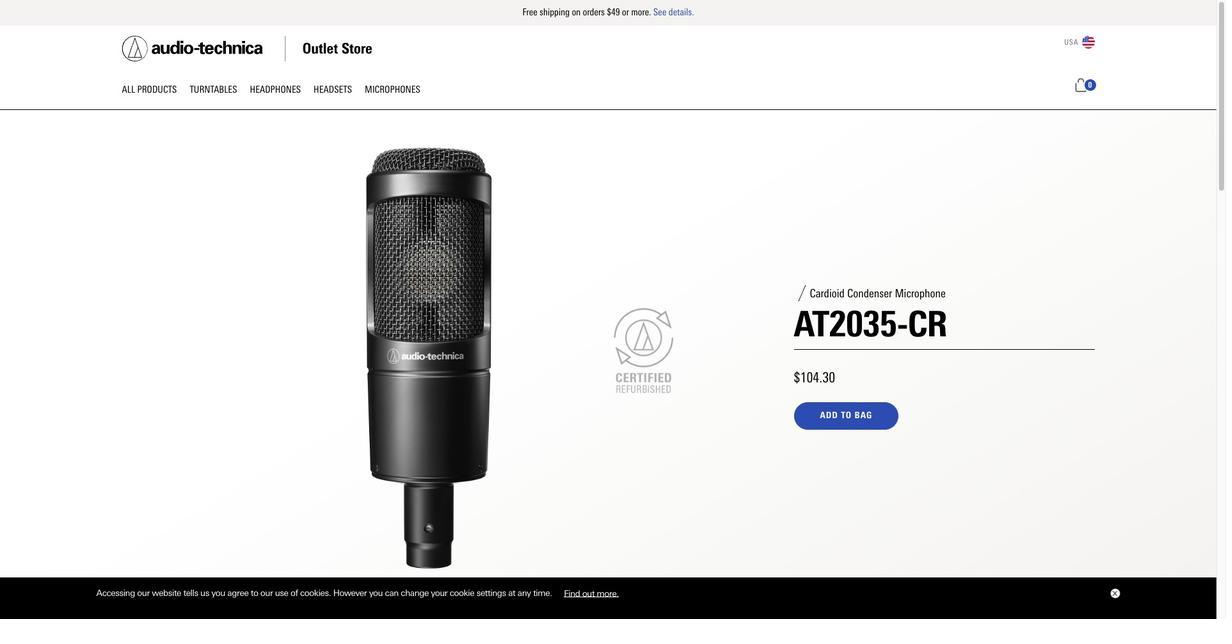 Task type: vqa. For each thing, say whether or not it's contained in the screenshot.
THE ALL
yes



Task type: locate. For each thing, give the bounding box(es) containing it.
turntables link
[[190, 82, 250, 99]]

0 horizontal spatial our
[[137, 588, 150, 599]]

headphones
[[250, 84, 301, 95]]

all
[[122, 84, 135, 95]]

you
[[211, 588, 225, 599], [369, 588, 383, 599]]

us
[[200, 588, 209, 599]]

our left website
[[137, 588, 150, 599]]

you left the can
[[369, 588, 383, 599]]

to inside button
[[841, 411, 852, 421]]

you right us
[[211, 588, 225, 599]]

headsets link
[[314, 82, 365, 99]]

0 vertical spatial more.
[[632, 6, 652, 18]]

divider line image
[[794, 286, 810, 302]]

condenser
[[848, 287, 893, 301]]

usa
[[1065, 38, 1079, 47]]

more.
[[632, 6, 652, 18], [597, 588, 619, 599]]

1 vertical spatial more.
[[597, 588, 619, 599]]

0 horizontal spatial you
[[211, 588, 225, 599]]

all products link
[[122, 82, 190, 99]]

basket image
[[1074, 78, 1089, 92]]

our
[[137, 588, 150, 599], [260, 588, 273, 599]]

website
[[152, 588, 181, 599]]

use
[[275, 588, 288, 599]]

1 you from the left
[[211, 588, 225, 599]]

1 horizontal spatial to
[[841, 411, 852, 421]]

accessing our website tells us you agree to our use of cookies. however you can change your cookie settings at any time.
[[96, 588, 555, 599]]

free
[[523, 6, 538, 18]]

our left "use"
[[260, 588, 273, 599]]

microphones
[[365, 84, 421, 95]]

0
[[1089, 81, 1093, 90]]

however
[[333, 588, 367, 599]]

add to bag
[[820, 411, 873, 421]]

en_us image
[[1082, 36, 1095, 49]]

headsets
[[314, 84, 352, 95]]

cross image
[[1112, 592, 1117, 597]]

more. right or
[[632, 6, 652, 18]]

free shipping on orders $49 or more. see details.
[[523, 6, 694, 18]]

to
[[841, 411, 852, 421], [251, 588, 258, 599]]

0 vertical spatial to
[[841, 411, 852, 421]]

accessing
[[96, 588, 135, 599]]

more. right out
[[597, 588, 619, 599]]

find out more. link
[[555, 584, 629, 603]]

to left bag on the bottom of page
[[841, 411, 852, 421]]

1 horizontal spatial our
[[260, 588, 273, 599]]

settings
[[477, 588, 506, 599]]

1 vertical spatial to
[[251, 588, 258, 599]]

any
[[518, 588, 531, 599]]

to right agree
[[251, 588, 258, 599]]

cookie
[[450, 588, 475, 599]]

see
[[654, 6, 667, 18]]

1 horizontal spatial you
[[369, 588, 383, 599]]

cardioid
[[810, 287, 845, 301]]

agree
[[227, 588, 249, 599]]

at
[[508, 588, 516, 599]]

0 horizontal spatial to
[[251, 588, 258, 599]]



Task type: describe. For each thing, give the bounding box(es) containing it.
cardioid condenser microphone
[[810, 287, 946, 301]]

2 our from the left
[[260, 588, 273, 599]]

tells
[[183, 588, 198, 599]]

add
[[820, 411, 839, 421]]

at2035-cr
[[794, 303, 947, 346]]

cookies.
[[300, 588, 331, 599]]

your
[[431, 588, 448, 599]]

at2035 cr image
[[185, 110, 680, 606]]

0 horizontal spatial more.
[[597, 588, 619, 599]]

time.
[[533, 588, 552, 599]]

microphones link
[[365, 82, 421, 99]]

see details. link
[[654, 6, 694, 18]]

products
[[137, 84, 177, 95]]

1 horizontal spatial more.
[[632, 6, 652, 18]]

headphones link
[[250, 82, 314, 99]]

on
[[572, 6, 581, 18]]

bag
[[855, 411, 873, 421]]

1 our from the left
[[137, 588, 150, 599]]

$104.30
[[794, 370, 836, 387]]

of
[[291, 588, 298, 599]]

turntables
[[190, 84, 237, 95]]

change
[[401, 588, 429, 599]]

find out more.
[[564, 588, 619, 599]]

all products
[[122, 84, 177, 95]]

or
[[622, 6, 629, 18]]

2 you from the left
[[369, 588, 383, 599]]

at2035-
[[794, 303, 908, 346]]

cr
[[908, 303, 947, 346]]

can
[[385, 588, 399, 599]]

add to bag button
[[794, 403, 899, 430]]

$49
[[607, 6, 620, 18]]

shipping
[[540, 6, 570, 18]]

details.
[[669, 6, 694, 18]]

find
[[564, 588, 580, 599]]

microphone
[[895, 287, 946, 301]]

out
[[583, 588, 595, 599]]

store logo image
[[122, 36, 372, 61]]

orders
[[583, 6, 605, 18]]



